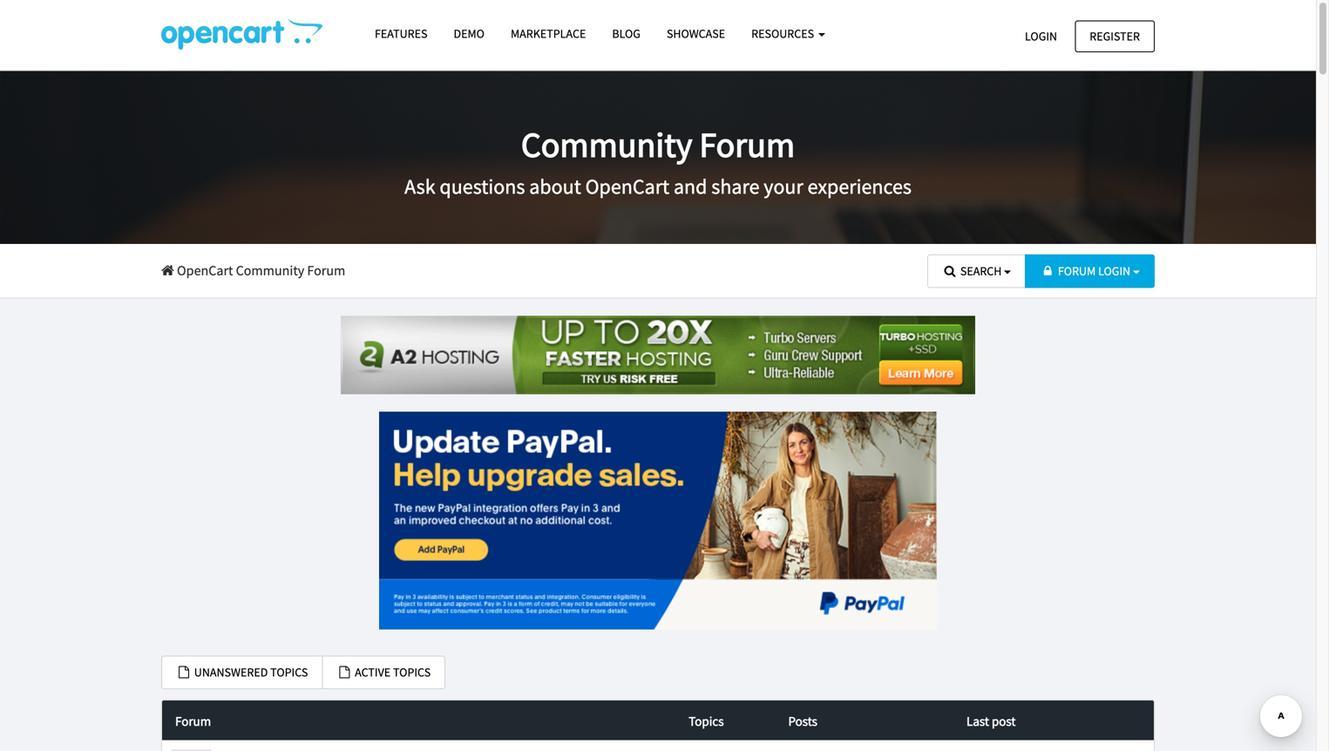 Task type: vqa. For each thing, say whether or not it's contained in the screenshot.
rightmost Community
yes



Task type: describe. For each thing, give the bounding box(es) containing it.
login link
[[1010, 20, 1072, 52]]

about
[[529, 174, 581, 200]]

forum login button
[[1025, 254, 1155, 288]]

opencart community forum
[[174, 262, 345, 279]]

demo link
[[441, 18, 498, 49]]

community inside community forum ask questions about opencart and share your experiences
[[521, 123, 692, 167]]

showcase
[[667, 26, 725, 41]]

file o image for active topics
[[337, 666, 352, 679]]

demo
[[454, 26, 485, 41]]

paypal payment gateway image
[[379, 412, 937, 630]]

search button
[[927, 254, 1026, 288]]

posts
[[788, 713, 817, 730]]

1 vertical spatial opencart
[[177, 262, 233, 279]]

features link
[[362, 18, 441, 49]]

and
[[674, 174, 707, 200]]

community forum ask questions about opencart and share your experiences
[[404, 123, 912, 200]]

resources
[[751, 26, 817, 41]]

resources link
[[738, 18, 838, 49]]

topics for active topics
[[393, 665, 431, 680]]

search
[[960, 263, 1002, 279]]

unanswered topics
[[192, 665, 308, 680]]

home image
[[161, 264, 174, 278]]

unanswered topics link
[[161, 656, 323, 689]]

marketplace
[[511, 26, 586, 41]]

post
[[992, 713, 1016, 730]]

a2 hosting image
[[341, 316, 975, 394]]

ask
[[404, 174, 435, 200]]

1 vertical spatial community
[[236, 262, 304, 279]]



Task type: locate. For each thing, give the bounding box(es) containing it.
features
[[375, 26, 427, 41]]

0 horizontal spatial login
[[1025, 28, 1057, 44]]

active topics link
[[322, 656, 445, 689]]

0 vertical spatial community
[[521, 123, 692, 167]]

login
[[1025, 28, 1057, 44], [1098, 263, 1130, 279]]

login inside popup button
[[1098, 263, 1130, 279]]

topics
[[689, 713, 724, 730]]

0 vertical spatial login
[[1025, 28, 1057, 44]]

1 file o image from the left
[[176, 666, 192, 679]]

login left the register
[[1025, 28, 1057, 44]]

showcase link
[[654, 18, 738, 49]]

search image
[[942, 265, 958, 277]]

opencart community forum link
[[161, 262, 345, 279]]

2 topics from the left
[[393, 665, 431, 680]]

login right 'lock' icon
[[1098, 263, 1130, 279]]

file o image inside unanswered topics link
[[176, 666, 192, 679]]

community
[[521, 123, 692, 167], [236, 262, 304, 279]]

forum login
[[1058, 263, 1130, 279]]

0 horizontal spatial file o image
[[176, 666, 192, 679]]

topics right active
[[393, 665, 431, 680]]

topics
[[270, 665, 308, 680], [393, 665, 431, 680]]

marketplace link
[[498, 18, 599, 49]]

forum inside the forum login popup button
[[1058, 263, 1096, 279]]

file o image
[[176, 666, 192, 679], [337, 666, 352, 679]]

opencart
[[585, 174, 669, 200], [177, 262, 233, 279]]

file o image left unanswered
[[176, 666, 192, 679]]

0 horizontal spatial opencart
[[177, 262, 233, 279]]

register link
[[1075, 20, 1155, 52]]

forum inside community forum ask questions about opencart and share your experiences
[[699, 123, 795, 167]]

1 horizontal spatial opencart
[[585, 174, 669, 200]]

lock image
[[1040, 265, 1056, 277]]

2 file o image from the left
[[337, 666, 352, 679]]

forum
[[699, 123, 795, 167], [307, 262, 345, 279], [1058, 263, 1096, 279], [175, 713, 211, 730]]

active
[[355, 665, 391, 680]]

experiences
[[808, 174, 912, 200]]

1 horizontal spatial login
[[1098, 263, 1130, 279]]

questions
[[440, 174, 525, 200]]

blog
[[612, 26, 640, 41]]

1 horizontal spatial community
[[521, 123, 692, 167]]

topics right unanswered
[[270, 665, 308, 680]]

opencart left and
[[585, 174, 669, 200]]

1 horizontal spatial topics
[[393, 665, 431, 680]]

1 horizontal spatial file o image
[[337, 666, 352, 679]]

0 horizontal spatial community
[[236, 262, 304, 279]]

file o image for unanswered topics
[[176, 666, 192, 679]]

active topics
[[352, 665, 431, 680]]

your
[[764, 174, 803, 200]]

0 horizontal spatial topics
[[270, 665, 308, 680]]

opencart inside community forum ask questions about opencart and share your experiences
[[585, 174, 669, 200]]

last post
[[967, 713, 1016, 730]]

file o image inside active topics link
[[337, 666, 352, 679]]

topics for unanswered topics
[[270, 665, 308, 680]]

opencart right home icon at the top left of the page
[[177, 262, 233, 279]]

register
[[1090, 28, 1140, 44]]

0 vertical spatial opencart
[[585, 174, 669, 200]]

1 vertical spatial login
[[1098, 263, 1130, 279]]

blog link
[[599, 18, 654, 49]]

unanswered
[[194, 665, 268, 680]]

file o image left active
[[337, 666, 352, 679]]

share
[[711, 174, 759, 200]]

1 topics from the left
[[270, 665, 308, 680]]

last
[[967, 713, 989, 730]]



